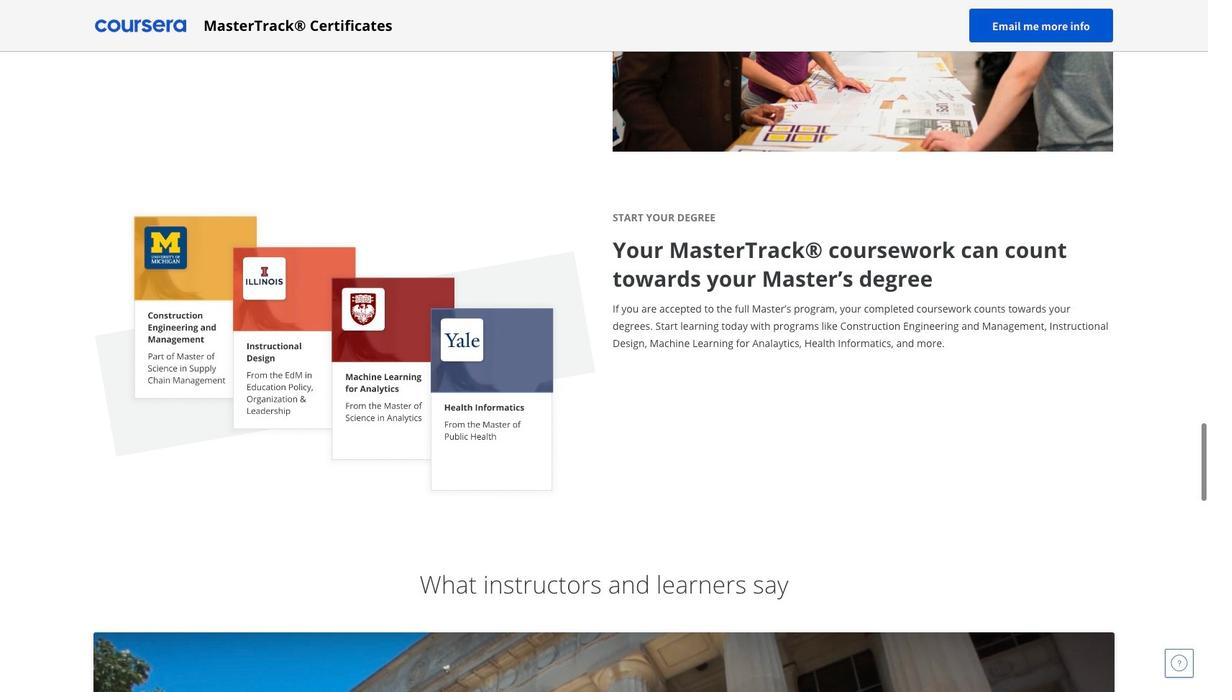 Task type: locate. For each thing, give the bounding box(es) containing it.
help center image
[[1171, 655, 1188, 672]]

coursera image
[[95, 14, 186, 37]]



Task type: vqa. For each thing, say whether or not it's contained in the screenshot.
leftmost Coursera
no



